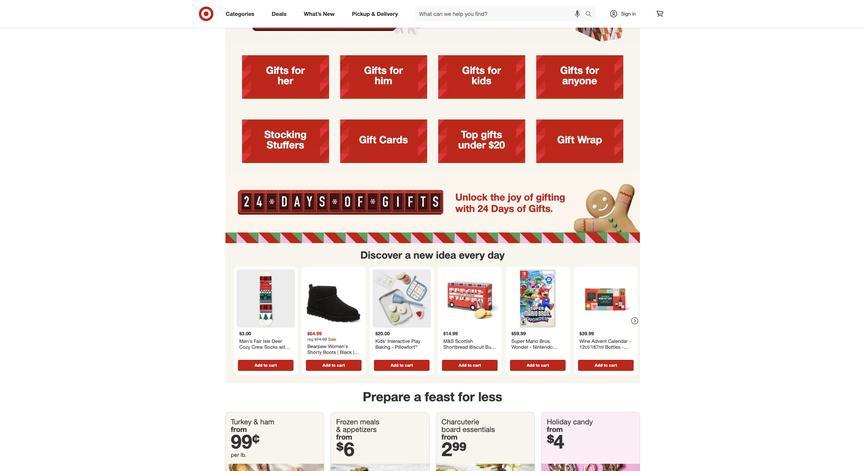 Task type: describe. For each thing, give the bounding box(es) containing it.
boots
[[323, 349, 336, 355]]

kids' interactive play baking - pillowfort™ image
[[373, 270, 431, 328]]

top gifts under $20
[[458, 128, 505, 151]]

add to cart for kids' interactive play baking - pillowfort™
[[391, 363, 413, 368]]

$39.99
[[580, 331, 594, 337]]

carousel region
[[225, 243, 640, 384]]

stuffers
[[267, 138, 304, 151]]

scottish
[[455, 338, 473, 344]]

shortbread
[[444, 344, 468, 350]]

17.64oz
[[455, 350, 472, 356]]

prepare
[[363, 389, 411, 405]]

feast
[[425, 389, 455, 405]]

per lb.
[[231, 452, 246, 459]]

wine advent calendar - 12ct/187ml bottles - jingle & mingle™ image
[[577, 270, 635, 328]]

add to cart button for $59.99 super mario bros. wonder - nintendo switch
[[510, 360, 566, 371]]

gifts for kids
[[462, 64, 485, 77]]

board
[[442, 425, 461, 434]]

- right calendar
[[629, 338, 631, 344]]

bearpaw
[[307, 343, 327, 349]]

the
[[491, 191, 505, 203]]

What can we help you find? suggestions appear below search field
[[415, 6, 587, 21]]

what's
[[304, 10, 322, 17]]

for inside gifts for anyone
[[586, 64, 599, 77]]

with
[[456, 202, 475, 214]]

search
[[582, 11, 599, 18]]

bus
[[485, 344, 494, 350]]

gift for gift cards
[[359, 133, 377, 146]]

categories
[[226, 10, 255, 17]]

cart for $14.99 m&s scottish shortbread biscuit bus tin - 17.64oz
[[473, 363, 481, 368]]

$4
[[547, 430, 565, 453]]

stocking stuffers
[[264, 128, 307, 151]]

1 add from the left
[[255, 363, 262, 368]]

- inside $14.99 m&s scottish shortbread biscuit bus tin - 17.64oz
[[451, 350, 453, 356]]

2 99
[[442, 437, 467, 461]]

7
[[318, 356, 320, 361]]

unlock
[[456, 191, 488, 203]]

add to cart button for $20.00 kids' interactive play baking - pillowfort™
[[374, 360, 430, 371]]

to for kids' interactive play baking - pillowfort™
[[400, 363, 404, 368]]

1 add to cart from the left
[[255, 363, 277, 368]]

99¢
[[231, 430, 260, 453]]

unlock the joy of gifting with 24 days of gifts.
[[456, 191, 566, 214]]

black
[[340, 349, 352, 355]]

2 | from the left
[[353, 349, 354, 355]]

jingle
[[580, 350, 592, 356]]

charcuterie
[[442, 417, 480, 426]]

gifts for him
[[364, 64, 387, 77]]

bearpaw women's shorty boots | black  | size 7 image
[[305, 270, 363, 328]]

add for $20.00 kids' interactive play baking - pillowfort™
[[391, 363, 399, 368]]

gift wrap
[[558, 133, 602, 146]]

switch
[[512, 350, 526, 356]]

kids
[[472, 74, 492, 87]]

- down calendar
[[622, 344, 624, 350]]

per
[[231, 452, 239, 459]]

$20
[[489, 138, 505, 151]]

less
[[479, 389, 503, 405]]

holiday
[[547, 417, 572, 426]]

discover a new idea every day
[[361, 249, 505, 261]]

kids'
[[375, 338, 386, 344]]

sign in
[[622, 11, 636, 17]]

frozen meals & appetizers from
[[336, 417, 380, 442]]

mingle™
[[598, 350, 615, 356]]

top
[[461, 128, 478, 141]]

women's
[[328, 343, 348, 349]]

add to cart button for $39.99 wine advent calendar - 12ct/187ml bottles - jingle & mingle™
[[578, 360, 634, 371]]

gifts for him
[[364, 64, 403, 87]]

$20.00
[[375, 331, 390, 337]]

add for $14.99 m&s scottish shortbread biscuit bus tin - 17.64oz
[[459, 363, 467, 368]]

under
[[458, 138, 486, 151]]

gift cards link
[[335, 114, 433, 167]]

delivery
[[377, 10, 398, 17]]

1 | from the left
[[337, 349, 338, 355]]

reg
[[307, 337, 313, 342]]

wine
[[580, 338, 590, 344]]

24
[[478, 202, 489, 214]]

$64.99 reg $74.99 sale bearpaw women's shorty boots | black  | size 7
[[307, 331, 354, 361]]

gifts for anyone link
[[531, 50, 629, 103]]

2
[[442, 437, 452, 461]]

bros.
[[540, 338, 551, 344]]

add to cart for wine advent calendar - 12ct/187ml bottles - jingle & mingle™
[[595, 363, 617, 368]]

to for m&s scottish shortbread biscuit bus tin - 17.64oz
[[468, 363, 472, 368]]

add for $64.99 reg $74.99 sale bearpaw women's shorty boots | black  | size 7
[[323, 363, 331, 368]]

a for prepare
[[414, 389, 422, 405]]

top gifts under $20 link
[[433, 114, 531, 167]]

$3.00
[[239, 331, 251, 337]]

essentials
[[463, 425, 495, 434]]

frozen
[[336, 417, 358, 426]]

pickup & delivery link
[[346, 6, 407, 21]]

gifts for anyone
[[561, 64, 599, 87]]

cart for $59.99 super mario bros. wonder - nintendo switch
[[541, 363, 549, 368]]

meals
[[360, 417, 380, 426]]

shorty
[[307, 349, 322, 355]]

add for $39.99 wine advent calendar - 12ct/187ml bottles - jingle & mingle™
[[595, 363, 603, 368]]

deals link
[[266, 6, 295, 21]]

$20.00 kids' interactive play baking - pillowfort™
[[375, 331, 421, 350]]

& inside turkey & ham from
[[254, 417, 258, 426]]

baking
[[375, 344, 390, 350]]

pickup
[[352, 10, 370, 17]]

in
[[633, 11, 636, 17]]

what's new
[[304, 10, 335, 17]]

ham
[[260, 417, 275, 426]]

holiday candy from
[[547, 417, 593, 434]]

discover
[[361, 249, 402, 261]]

gift cards
[[359, 133, 408, 146]]

turkey & ham from
[[231, 417, 275, 434]]



Task type: vqa. For each thing, say whether or not it's contained in the screenshot.
$39.99 Wine Advent Calendar - 12Ct/187Ml Bottles - Jingle & Mingle™
yes



Task type: locate. For each thing, give the bounding box(es) containing it.
& inside $39.99 wine advent calendar - 12ct/187ml bottles - jingle & mingle™
[[594, 350, 597, 356]]

mario
[[526, 338, 538, 344]]

every
[[459, 249, 485, 261]]

calendar
[[608, 338, 628, 344]]

what's new link
[[298, 6, 344, 21]]

gifts
[[481, 128, 502, 141]]

1 cart from the left
[[269, 363, 277, 368]]

nintendo
[[533, 344, 553, 350]]

1 horizontal spatial a
[[414, 389, 422, 405]]

& right pickup
[[372, 10, 375, 17]]

sale
[[328, 337, 336, 342]]

gifting
[[536, 191, 566, 203]]

& inside frozen meals & appetizers from
[[336, 425, 341, 434]]

5 add to cart from the left
[[527, 363, 549, 368]]

- inside $59.99 super mario bros. wonder - nintendo switch
[[530, 344, 532, 350]]

&
[[372, 10, 375, 17], [594, 350, 597, 356], [254, 417, 258, 426], [336, 425, 341, 434]]

99
[[452, 437, 467, 461]]

add to cart for m&s scottish shortbread biscuit bus tin - 17.64oz
[[459, 363, 481, 368]]

| right black
[[353, 349, 354, 355]]

2 gifts from the left
[[364, 64, 387, 77]]

gifts for kids
[[462, 64, 501, 87]]

2 add from the left
[[323, 363, 331, 368]]

6 add to cart from the left
[[595, 363, 617, 368]]

3 gifts from the left
[[462, 64, 485, 77]]

for inside gifts for kids
[[488, 64, 501, 77]]

& up $6
[[336, 425, 341, 434]]

3 add to cart button from the left
[[374, 360, 430, 371]]

lb.
[[241, 452, 246, 459]]

2 add to cart from the left
[[323, 363, 345, 368]]

stocking
[[264, 128, 307, 141]]

cart for $64.99 reg $74.99 sale bearpaw women's shorty boots | black  | size 7
[[337, 363, 345, 368]]

bottles
[[605, 344, 621, 350]]

super
[[512, 338, 525, 344]]

add to cart button for $64.99 reg $74.99 sale bearpaw women's shorty boots | black  | size 7
[[306, 360, 362, 371]]

gifts inside gifts for anyone
[[561, 64, 583, 77]]

of right the days
[[517, 202, 526, 214]]

gift left the wrap
[[558, 133, 575, 146]]

add
[[255, 363, 262, 368], [323, 363, 331, 368], [391, 363, 399, 368], [459, 363, 467, 368], [527, 363, 535, 368], [595, 363, 603, 368]]

add to cart button for $14.99 m&s scottish shortbread biscuit bus tin - 17.64oz
[[442, 360, 498, 371]]

appetizers
[[343, 425, 377, 434]]

for inside gifts for her
[[292, 64, 305, 77]]

of right the joy
[[524, 191, 534, 203]]

pickup & delivery
[[352, 10, 398, 17]]

a left feast
[[414, 389, 422, 405]]

$59.99 super mario bros. wonder - nintendo switch
[[512, 331, 553, 356]]

categories link
[[220, 6, 263, 21]]

from inside charcuterie board essentials from
[[442, 433, 458, 442]]

super mario bros. wonder - nintendo switch image
[[509, 270, 567, 328]]

for for her
[[292, 64, 305, 77]]

gifts inside gifts for kids
[[462, 64, 485, 77]]

to
[[264, 363, 268, 368], [332, 363, 336, 368], [400, 363, 404, 368], [468, 363, 472, 368], [536, 363, 540, 368], [604, 363, 608, 368]]

gift for gift wrap
[[558, 133, 575, 146]]

2 cart from the left
[[337, 363, 345, 368]]

a for discover
[[405, 249, 411, 261]]

24 days of gifts image
[[225, 173, 640, 243]]

1 add to cart button from the left
[[238, 360, 294, 371]]

her
[[278, 74, 293, 87]]

$3.00 link
[[237, 270, 295, 359]]

from inside holiday candy from
[[547, 425, 563, 434]]

m&s scottish shortbread biscuit bus tin - 17.64oz image
[[441, 270, 499, 328]]

$6
[[336, 437, 355, 461]]

prepare a feast for less
[[363, 389, 503, 405]]

search button
[[582, 6, 599, 23]]

& down 12ct/187ml
[[594, 350, 597, 356]]

for
[[292, 64, 305, 77], [390, 64, 403, 77], [488, 64, 501, 77], [586, 64, 599, 77], [458, 389, 475, 405]]

gifts.
[[529, 202, 553, 214]]

advent
[[592, 338, 607, 344]]

play
[[411, 338, 421, 344]]

add to cart
[[255, 363, 277, 368], [323, 363, 345, 368], [391, 363, 413, 368], [459, 363, 481, 368], [527, 363, 549, 368], [595, 363, 617, 368]]

5 add from the left
[[527, 363, 535, 368]]

from down frozen
[[336, 433, 352, 442]]

0 vertical spatial a
[[405, 249, 411, 261]]

him
[[375, 74, 393, 87]]

$14.99
[[444, 331, 458, 337]]

cart
[[269, 363, 277, 368], [337, 363, 345, 368], [405, 363, 413, 368], [473, 363, 481, 368], [541, 363, 549, 368], [609, 363, 617, 368]]

4 to from the left
[[468, 363, 472, 368]]

& left ham
[[254, 417, 258, 426]]

1 gifts from the left
[[266, 64, 289, 77]]

cart for $39.99 wine advent calendar - 12ct/187ml bottles - jingle & mingle™
[[609, 363, 617, 368]]

1 horizontal spatial gift
[[558, 133, 575, 146]]

6 add to cart button from the left
[[578, 360, 634, 371]]

sign in link
[[604, 6, 647, 21]]

$14.99 m&s scottish shortbread biscuit bus tin - 17.64oz
[[444, 331, 494, 356]]

1 gift from the left
[[359, 133, 377, 146]]

biscuit
[[469, 344, 484, 350]]

from inside frozen meals & appetizers from
[[336, 433, 352, 442]]

2 gift from the left
[[558, 133, 575, 146]]

cards
[[379, 133, 408, 146]]

days
[[491, 202, 514, 214]]

sign
[[622, 11, 631, 17]]

deals
[[272, 10, 287, 17]]

-
[[629, 338, 631, 344], [392, 344, 394, 350], [530, 344, 532, 350], [622, 344, 624, 350], [451, 350, 453, 356]]

gifts for her
[[266, 64, 289, 77]]

tin
[[444, 350, 450, 356]]

anyone
[[563, 74, 597, 87]]

gifts
[[266, 64, 289, 77], [364, 64, 387, 77], [462, 64, 485, 77], [561, 64, 583, 77]]

5 add to cart button from the left
[[510, 360, 566, 371]]

gifts inside gifts for him
[[364, 64, 387, 77]]

a
[[405, 249, 411, 261], [414, 389, 422, 405]]

12ct/187ml
[[580, 344, 604, 350]]

1 vertical spatial a
[[414, 389, 422, 405]]

gift wrap link
[[531, 114, 629, 167]]

| down women's
[[337, 349, 338, 355]]

from left candy
[[547, 425, 563, 434]]

4 cart from the left
[[473, 363, 481, 368]]

to for super mario bros. wonder - nintendo switch
[[536, 363, 540, 368]]

4 add from the left
[[459, 363, 467, 368]]

3 add from the left
[[391, 363, 399, 368]]

- down interactive
[[392, 344, 394, 350]]

a left new
[[405, 249, 411, 261]]

to for wine advent calendar - 12ct/187ml bottles - jingle & mingle™
[[604, 363, 608, 368]]

4 add to cart from the left
[[459, 363, 481, 368]]

idea
[[436, 249, 456, 261]]

2 add to cart button from the left
[[306, 360, 362, 371]]

add to cart button
[[238, 360, 294, 371], [306, 360, 362, 371], [374, 360, 430, 371], [442, 360, 498, 371], [510, 360, 566, 371], [578, 360, 634, 371]]

6 cart from the left
[[609, 363, 617, 368]]

6 add from the left
[[595, 363, 603, 368]]

$74.99
[[315, 337, 327, 342]]

interactive
[[388, 338, 410, 344]]

for for him
[[390, 64, 403, 77]]

pillowfort™
[[395, 344, 418, 350]]

from
[[231, 425, 247, 434], [547, 425, 563, 434], [336, 433, 352, 442], [442, 433, 458, 442]]

for inside gifts for him
[[390, 64, 403, 77]]

4 gifts from the left
[[561, 64, 583, 77]]

3 add to cart from the left
[[391, 363, 413, 368]]

turkey
[[231, 417, 252, 426]]

a inside carousel region
[[405, 249, 411, 261]]

$59.99
[[512, 331, 526, 337]]

new
[[414, 249, 434, 261]]

3 to from the left
[[400, 363, 404, 368]]

wrap
[[578, 133, 602, 146]]

add to cart for bearpaw women's shorty boots | black  | size 7
[[323, 363, 345, 368]]

cart for $20.00 kids' interactive play baking - pillowfort™
[[405, 363, 413, 368]]

wonder
[[512, 344, 528, 350]]

new
[[323, 10, 335, 17]]

from down charcuterie
[[442, 433, 458, 442]]

gifts for her
[[266, 64, 305, 87]]

5 cart from the left
[[541, 363, 549, 368]]

1 to from the left
[[264, 363, 268, 368]]

0 horizontal spatial |
[[337, 349, 338, 355]]

3 cart from the left
[[405, 363, 413, 368]]

4 add to cart button from the left
[[442, 360, 498, 371]]

gift left cards
[[359, 133, 377, 146]]

men's fair isle deer cozy crew socks with gift card holder - wondershop™ white 6-12 image
[[237, 270, 295, 328]]

to for bearpaw women's shorty boots | black  | size 7
[[332, 363, 336, 368]]

from inside turkey & ham from
[[231, 425, 247, 434]]

6 to from the left
[[604, 363, 608, 368]]

for for kids
[[488, 64, 501, 77]]

from up the per lb.
[[231, 425, 247, 434]]

5 to from the left
[[536, 363, 540, 368]]

1 horizontal spatial |
[[353, 349, 354, 355]]

- right tin on the right bottom of page
[[451, 350, 453, 356]]

0 horizontal spatial a
[[405, 249, 411, 261]]

gifts inside gifts for her
[[266, 64, 289, 77]]

- down mario
[[530, 344, 532, 350]]

2 to from the left
[[332, 363, 336, 368]]

$39.99 wine advent calendar - 12ct/187ml bottles - jingle & mingle™
[[580, 331, 631, 356]]

add to cart for super mario bros. wonder - nintendo switch
[[527, 363, 549, 368]]

0 horizontal spatial gift
[[359, 133, 377, 146]]

add for $59.99 super mario bros. wonder - nintendo switch
[[527, 363, 535, 368]]

|
[[337, 349, 338, 355], [353, 349, 354, 355]]

- inside $20.00 kids' interactive play baking - pillowfort™
[[392, 344, 394, 350]]



